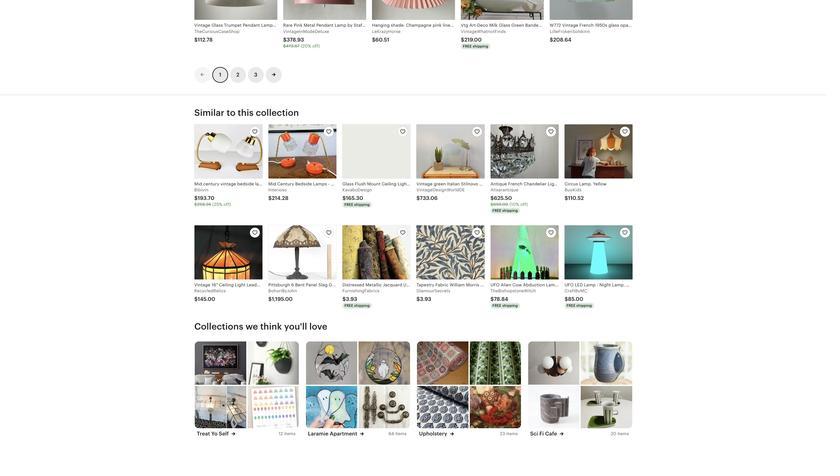 Task type: locate. For each thing, give the bounding box(es) containing it.
1 horizontal spatial lamp
[[335, 23, 346, 28]]

145.00
[[198, 296, 215, 302]]

1 horizontal spatial off)
[[312, 44, 320, 48]]

crochet tapestry fabric curtain upholstery cushion blanket throws crafts image
[[417, 342, 468, 385]]

we
[[246, 322, 258, 332]]

happy birthday functional planner stickers, 64 stickers (5x7 sheet) | birthday reminder, erin condren, happy planner, weekly planning, icons image
[[248, 386, 299, 430]]

473.67
[[286, 44, 300, 48]]

off) right (25%
[[224, 202, 231, 207]]

glass inside pittsburgh 6 bent panel slag glass leaded table lamp bohoribyjohn $ 1,195.00
[[329, 283, 340, 288]]

craftbymc
[[565, 289, 587, 294]]

2
[[236, 72, 239, 78]]

glass flush mount ceiling light for living room, green chandelier lighting for office decor, bedroom vintage style ceiling lamp image
[[342, 124, 411, 178]]

off)
[[312, 44, 320, 48], [224, 202, 231, 207], [521, 202, 528, 207]]

shipping inside vintagewhatnotfinds $ 219.00 free shipping
[[473, 44, 488, 48]]

free inside vintagewhatnotfinds $ 219.00 free shipping
[[463, 44, 472, 48]]

$ inside lekrazyhorse $ 60.51
[[372, 37, 375, 43]]

mid century vintage bedside lamps, original 50s image
[[194, 124, 262, 178]]

lamps,
[[255, 181, 269, 186]]

112.78
[[198, 37, 213, 43]]

3.93 down furnishingfabrics
[[346, 296, 357, 302]]

hand warmer ceramic mug | hand painted pottery mug | handwarmer beverage cup | lagoon blue | right handed | 14 fl oz image
[[581, 342, 632, 385]]

shipping inside thebishopstonewitch $ 78.84 free shipping
[[502, 304, 518, 308]]

lamp for 378.93
[[335, 23, 346, 28]]

0 horizontal spatial glass
[[212, 23, 223, 28]]

2 3.93 from the left
[[420, 296, 431, 302]]

$ inside recycledrelics $ 145.00
[[194, 296, 198, 302]]

shipping down (10%
[[502, 209, 518, 213]]

circus
[[565, 181, 578, 186]]

free down the 165.30
[[344, 203, 353, 207]]

glass up thecuriouscaseshop
[[212, 23, 223, 28]]

ufo led lamp - night lamp, made by 3d printer, rgb(changeable color), usb powered, table top image
[[565, 225, 633, 280]]

vintage 16" ceiling light leaded stained slag glass mid century old 1768-22b image
[[194, 225, 262, 280]]

shipping down the 165.30
[[354, 203, 370, 207]]

$ inside pittsburgh 6 bent panel slag glass leaded table lamp bohoribyjohn $ 1,195.00
[[268, 296, 272, 302]]

shipping
[[473, 44, 488, 48], [354, 203, 370, 207], [502, 209, 518, 213], [354, 304, 370, 308], [502, 304, 518, 308], [577, 304, 592, 308]]

free down furnishingfabrics
[[344, 304, 353, 308]]

$ inside 'kavabodesign $ 165.30 free shipping'
[[342, 195, 346, 201]]

sci
[[530, 431, 538, 437]]

12
[[279, 432, 283, 437]]

vintagedesignworldde
[[417, 187, 465, 192]]

germany
[[380, 23, 399, 28]]

4 items from the left
[[617, 432, 629, 437]]

self
[[219, 431, 229, 437]]

$ inside vintagewhatnotfinds $ 219.00 free shipping
[[461, 37, 464, 43]]

shipping for 78.84
[[502, 304, 518, 308]]

shipping inside craftbymc $ 85.00 free shipping
[[577, 304, 592, 308]]

0 horizontal spatial 3.93
[[346, 296, 357, 302]]

upholstery
[[419, 431, 447, 437]]

free inside thebishopstonewitch $ 78.84 free shipping
[[493, 304, 502, 308]]

recycledrelics $ 145.00
[[194, 289, 226, 302]]

shipping down furnishingfabrics
[[354, 304, 370, 308]]

pendant inside vintage  glass trumpet  pendant lamp /  ceiling hanging light thecuriouscaseshop $ 112.78
[[243, 23, 260, 28]]

3 link
[[248, 67, 264, 83]]

gothic suncatcher ghost funny halloween stain glass original horror picture home decor spooky window wall hanging fall cling witch gift image
[[359, 342, 410, 385]]

lamp inside vintage  glass trumpet  pendant lamp /  ceiling hanging light thecuriouscaseshop $ 112.78
[[261, 23, 273, 28]]

165.30
[[346, 195, 363, 201]]

lamp right "table"
[[370, 283, 382, 288]]

love
[[309, 322, 327, 332]]

panel
[[306, 283, 317, 288]]

masterpiece artistic golden age floral velvet fabric curtain upholstery cushion image
[[470, 386, 521, 430]]

1
[[219, 72, 221, 78]]

kavabodesign $ 165.30 free shipping
[[342, 187, 372, 207]]

2 items from the left
[[395, 432, 407, 437]]

atisarantique
[[491, 187, 518, 192]]

pendant down rare pink metal pendant lamp by staff, 1970s, germany image
[[316, 23, 334, 28]]

110.52
[[568, 195, 584, 201]]

pendant for 378.93
[[316, 23, 334, 28]]

circus lamp. yellow image
[[565, 124, 633, 178]]

off) right (20%
[[312, 44, 320, 48]]

(10%
[[510, 202, 519, 207]]

glass
[[212, 23, 223, 28], [329, 283, 340, 288]]

1 pendant from the left
[[243, 23, 260, 28]]

free down 695.00 at the right top of page
[[493, 209, 502, 213]]

kavabodesign
[[342, 187, 372, 192]]

century
[[203, 181, 219, 186]]

2 horizontal spatial lamp
[[370, 283, 382, 288]]

lamp left /
[[261, 23, 273, 28]]

1 horizontal spatial pendant
[[316, 23, 334, 28]]

yellow
[[593, 181, 607, 186]]

625.50
[[494, 195, 512, 201]]

items for apartment
[[395, 432, 407, 437]]

pendant right "trumpet"
[[243, 23, 260, 28]]

furnishingfabrics
[[342, 289, 380, 294]]

pendant
[[243, 23, 260, 28], [316, 23, 334, 28]]

collections we think you'll love
[[194, 322, 327, 332]]

free for 3.93
[[344, 304, 353, 308]]

$ inside thebishopstonewitch $ 78.84 free shipping
[[491, 296, 494, 302]]

off) inside atisarantique $ 625.50 $ 695.00 (10% off) free shipping
[[521, 202, 528, 207]]

shipping down 85.00
[[577, 304, 592, 308]]

ceiling
[[277, 23, 292, 28]]

2 pendant from the left
[[316, 23, 334, 28]]

glass right the slag
[[329, 283, 340, 288]]

hanging shade: champagne pink linen medium eastern style pleated pendant / hanging shade, available in several sizes. danish design. image
[[372, 0, 455, 20]]

3.93 down the glamoursecrets
[[420, 296, 431, 302]]

cafe
[[545, 431, 557, 437]]

items right '12'
[[284, 432, 296, 437]]

free inside craftbymc $ 85.00 free shipping
[[567, 304, 576, 308]]

3
[[254, 72, 257, 78]]

trumpet
[[224, 23, 242, 28]]

3.93
[[346, 296, 357, 302], [420, 296, 431, 302]]

off) right (10%
[[521, 202, 528, 207]]

items right 23
[[506, 432, 518, 437]]

antique french chandelier lighting  , vintage chandelier light fixture,brass & crystals chandelier low ceiling lamp lighting image
[[491, 124, 559, 178]]

items right 20
[[617, 432, 629, 437]]

free for 219.00
[[463, 44, 472, 48]]

table
[[358, 283, 369, 288]]

1 horizontal spatial 3.93
[[420, 296, 431, 302]]

slag
[[318, 283, 328, 288]]

64
[[389, 432, 394, 437]]

free down 219.00 at the right top of page
[[463, 44, 472, 48]]

1 3.93 from the left
[[346, 296, 357, 302]]

free for 78.84
[[493, 304, 502, 308]]

vintagewhatnotfinds
[[461, 29, 506, 34]]

85.00
[[568, 296, 583, 302]]

1 vertical spatial glass
[[329, 283, 340, 288]]

lamp for 112.78
[[261, 23, 273, 28]]

23 items
[[500, 432, 518, 437]]

1 items from the left
[[284, 432, 296, 437]]

$ inside glamoursecrets $ 3.93
[[417, 296, 420, 302]]

3.93 inside glamoursecrets $ 3.93
[[420, 296, 431, 302]]

free inside 'kavabodesign $ 165.30 free shipping'
[[344, 203, 353, 207]]

free inside furnishingfabrics $ 3.93 free shipping
[[344, 304, 353, 308]]

pendant inside rare pink metal pendant lamp by staff, 1970s, germany vintageinmodedeluxe $ 378.93 $ 473.67 (20% off)
[[316, 23, 334, 28]]

circus lamp. yellow buokids $ 110.52
[[565, 181, 607, 201]]

shipping inside atisarantique $ 625.50 $ 695.00 (10% off) free shipping
[[502, 209, 518, 213]]

shipping inside 'kavabodesign $ 165.30 free shipping'
[[354, 203, 370, 207]]

1 horizontal spatial glass
[[329, 283, 340, 288]]

lamp
[[261, 23, 273, 28], [335, 23, 346, 28], [370, 283, 382, 288]]

distressed metallic jacquard upholstery fabric for curtains, cushions & interior design soft hard wearing polyester plain fabric per metre image
[[342, 225, 411, 280]]

similar to this collection
[[194, 108, 299, 118]]

214.28
[[272, 195, 288, 201]]

sci-fi style handmade ceramic mug, cyberpunk mug, cool loft coffee / tea mug, architecture mug, geometrical shape mug image
[[528, 386, 580, 430]]

20 items
[[611, 432, 629, 437]]

0 vertical spatial glass
[[212, 23, 223, 28]]

items
[[284, 432, 296, 437], [395, 432, 407, 437], [506, 432, 518, 437], [617, 432, 629, 437]]

lamp inside rare pink metal pendant lamp by staff, 1970s, germany vintageinmodedeluxe $ 378.93 $ 473.67 (20% off)
[[335, 23, 346, 28]]

3.93 inside furnishingfabrics $ 3.93 free shipping
[[346, 296, 357, 302]]

shipping down 219.00 at the right top of page
[[473, 44, 488, 48]]

$ inside vintage  glass trumpet  pendant lamp /  ceiling hanging light thecuriouscaseshop $ 112.78
[[194, 37, 198, 43]]

shipping down the 78.84
[[502, 304, 518, 308]]

w772 vintage french 1950s glass opaline pending pendant hanging lamp bohemian mouth blown mint green excellent condition art deco image
[[550, 0, 633, 20]]

shipping inside furnishingfabrics $ 3.93 free shipping
[[354, 304, 370, 308]]

0 horizontal spatial off)
[[224, 202, 231, 207]]

$ inside "circus lamp. yellow buokids $ 110.52"
[[565, 195, 568, 201]]

1 link
[[212, 67, 228, 83]]

bibivin
[[194, 187, 208, 192]]

shipping for 219.00
[[473, 44, 488, 48]]

0 horizontal spatial lamp
[[261, 23, 273, 28]]

vintage  glass trumpet  pendant lamp /  ceiling hanging light image
[[194, 0, 277, 20]]

free down the 78.84
[[493, 304, 502, 308]]

lamp left by
[[335, 23, 346, 28]]

0 horizontal spatial pendant
[[243, 23, 260, 28]]

shade only rare mid-century new old stock from the 60s feldman co shell-craft products art deco capiz shell vanity shade-14.25"x5"x2.5" image
[[195, 386, 246, 430]]

free down 85.00
[[567, 304, 576, 308]]

interioso $ 214.28
[[268, 187, 288, 201]]

vintage  glass trumpet  pendant lamp /  ceiling hanging light thecuriouscaseshop $ 112.78
[[194, 23, 321, 43]]

2 horizontal spatial off)
[[521, 202, 528, 207]]

items right 64
[[395, 432, 407, 437]]

60.51
[[375, 37, 389, 43]]

free
[[463, 44, 472, 48], [344, 203, 353, 207], [493, 209, 502, 213], [344, 304, 353, 308], [493, 304, 502, 308], [567, 304, 576, 308]]

6
[[291, 283, 294, 288]]

kasbah emerald green extra thick plush velvet fabric curtain upholstery cushion image
[[470, 342, 521, 385]]



Task type: vqa. For each thing, say whether or not it's contained in the screenshot.


Task type: describe. For each thing, give the bounding box(es) containing it.
tapestry fabric william morris - willow bough azure - blue leaf floral upholstery fabric material image
[[417, 225, 485, 280]]

pittsburgh 6 bent panel slag glass leaded table lamp bohoribyjohn $ 1,195.00
[[268, 283, 382, 302]]

mid century bedside lamps - brass lights - pair of table lamps german design image
[[268, 124, 337, 178]]

219.00
[[464, 37, 482, 43]]

3.93 for glamoursecrets $ 3.93
[[420, 296, 431, 302]]

lamp inside pittsburgh 6 bent panel slag glass leaded table lamp bohoribyjohn $ 1,195.00
[[370, 283, 382, 288]]

by
[[348, 23, 353, 28]]

free inside atisarantique $ 625.50 $ 695.00 (10% off) free shipping
[[493, 209, 502, 213]]

off) inside the mid century vintage bedside lamps, original 50s bibivin $ 193.70 $ 258.26 (25% off)
[[224, 202, 231, 207]]

bent
[[295, 283, 305, 288]]

2 link
[[230, 67, 246, 83]]

buokids
[[565, 187, 582, 192]]

vintageinmodedeluxe
[[283, 29, 329, 34]]

treat yo self
[[197, 431, 229, 437]]

lekrazyhorse
[[372, 29, 401, 34]]

lamp.
[[579, 181, 592, 186]]

thecuriouscaseshop
[[194, 29, 240, 34]]

258.26
[[197, 202, 211, 207]]

french chic handle pull knob pulls handles with back plate / antique bronze kitchen cabinet pull handle knobs furniture hardware wm495 image
[[359, 386, 410, 430]]

atisarantique $ 625.50 $ 695.00 (10% off) free shipping
[[491, 187, 528, 213]]

ufo alien cow abduction lamp night light - detachable ufo with lights and sound - rgb light - choose the colour! free postage + free gift! image
[[491, 225, 559, 280]]

(20%
[[301, 44, 311, 48]]

you'll
[[284, 322, 307, 332]]

interioso
[[268, 187, 287, 192]]

etsy design awards 2023 pressed flower print, large botanical art print, dried flowers art, plant art, flower wall art on black, herbarium image
[[195, 342, 246, 385]]

sci fi cafe
[[530, 431, 557, 437]]

vintage legardo tackett for schmid porcelain snack set, set of 3, demitasse cups and snack plates, mid century green and white striped cups image
[[581, 386, 632, 430]]

$ inside the lillefrokensolskinn $ 208.64
[[550, 37, 553, 43]]

gothic suncatcher bat moon halloween stain glass original horror picture home decor spooky window wall hanging dark cling witch gift image
[[306, 342, 357, 385]]

lillefrokensolskinn
[[550, 29, 590, 34]]

metal
[[304, 23, 315, 28]]

1970s,
[[366, 23, 379, 28]]

floral aztec spanish geometric diamond flower tile fabric cotton panama curtain upholstery material - 55"/140cm wide - blue & red image
[[417, 386, 468, 430]]

items for yo
[[284, 432, 296, 437]]

/
[[274, 23, 276, 28]]

staff,
[[354, 23, 365, 28]]

vintage
[[194, 23, 210, 28]]

stained glass ghost suncatcher / halloween decorations hand painted stained glass goth witch wall decoration spooky home decor ghoul image
[[306, 386, 357, 430]]

vtg art-deco milk glass green banded pendant light/opaline glass hanging lamp/hooped cased glass modern ceiling light/space age/vintage 70's image
[[461, 0, 544, 20]]

lekrazyhorse $ 60.51
[[372, 29, 401, 43]]

shipping for 85.00
[[577, 304, 592, 308]]

fi
[[540, 431, 544, 437]]

glamoursecrets
[[417, 289, 450, 294]]

$ inside furnishingfabrics $ 3.93 free shipping
[[342, 296, 346, 302]]

rare pink metal pendant lamp by staff, 1970s, germany vintageinmodedeluxe $ 378.93 $ 473.67 (20% off)
[[283, 23, 399, 48]]

pink
[[294, 23, 303, 28]]

yo
[[211, 431, 218, 437]]

3 items from the left
[[506, 432, 518, 437]]

78.84
[[494, 296, 508, 302]]

733.06
[[420, 195, 438, 201]]

$ inside craftbymc $ 85.00 free shipping
[[565, 296, 568, 302]]

pittsburgh
[[268, 283, 290, 288]]

handcrafted hanging ceramic wall planters,black wall hanging flower planter,hanging pots,hanging plant holder,fairy garden,home decor, image
[[248, 342, 299, 385]]

glamoursecrets $ 3.93
[[417, 289, 450, 302]]

laramie
[[308, 431, 329, 437]]

thebishopstonewitch $ 78.84 free shipping
[[491, 289, 536, 308]]

hanging
[[293, 23, 311, 28]]

(25%
[[212, 202, 222, 207]]

off) inside rare pink metal pendant lamp by staff, 1970s, germany vintageinmodedeluxe $ 378.93 $ 473.67 (20% off)
[[312, 44, 320, 48]]

mid
[[194, 181, 202, 186]]

sputnik chandelier white glass / space age light / atomic light made in yugoslavia / sijaj hrastnik / 70's / mid century pendant lamp image
[[528, 342, 580, 385]]

pendant for 112.78
[[243, 23, 260, 28]]

rare pink metal pendant lamp by staff, 1970s, germany image
[[283, 0, 366, 20]]

$ inside 'vintagedesignworldde $ 733.06'
[[417, 195, 420, 201]]

208.64
[[553, 37, 571, 43]]

mid century vintage bedside lamps, original 50s bibivin $ 193.70 $ 258.26 (25% off)
[[194, 181, 295, 207]]

craftbymc $ 85.00 free shipping
[[565, 289, 592, 308]]

3.93 for furnishingfabrics $ 3.93 free shipping
[[346, 296, 357, 302]]

free for 165.30
[[344, 203, 353, 207]]

collections
[[194, 322, 243, 332]]

$ inside 'interioso $ 214.28'
[[268, 195, 272, 201]]

vintage
[[221, 181, 236, 186]]

collection
[[256, 108, 299, 118]]

to
[[227, 108, 236, 118]]

light
[[312, 23, 321, 28]]

this
[[238, 108, 254, 118]]

193.70
[[198, 195, 214, 201]]

laramie apartment
[[308, 431, 357, 437]]

378.93
[[287, 37, 304, 43]]

free for 85.00
[[567, 304, 576, 308]]

23
[[500, 432, 505, 437]]

vintage green italian stilnovo style desk lamp / table lamp, 1960s, italy image
[[417, 124, 485, 178]]

vintagewhatnotfinds $ 219.00 free shipping
[[461, 29, 506, 48]]

think
[[260, 322, 282, 332]]

recycledrelics
[[194, 289, 226, 294]]

695.00
[[493, 202, 508, 207]]

furnishingfabrics $ 3.93 free shipping
[[342, 289, 380, 308]]

bedside
[[237, 181, 254, 186]]

rare
[[283, 23, 293, 28]]

glass inside vintage  glass trumpet  pendant lamp /  ceiling hanging light thecuriouscaseshop $ 112.78
[[212, 23, 223, 28]]

shipping for 3.93
[[354, 304, 370, 308]]

64 items
[[389, 432, 407, 437]]

items for fi
[[617, 432, 629, 437]]

apartment
[[330, 431, 357, 437]]

leaded
[[341, 283, 357, 288]]

thebishopstonewitch
[[491, 289, 536, 294]]

shipping for 165.30
[[354, 203, 370, 207]]

pittsburgh 6 bent panel slag glass leaded table lamp image
[[268, 225, 337, 280]]

original
[[270, 181, 286, 186]]

50s
[[287, 181, 295, 186]]

12 items
[[279, 432, 296, 437]]

vintagedesignworldde $ 733.06
[[417, 187, 465, 201]]



